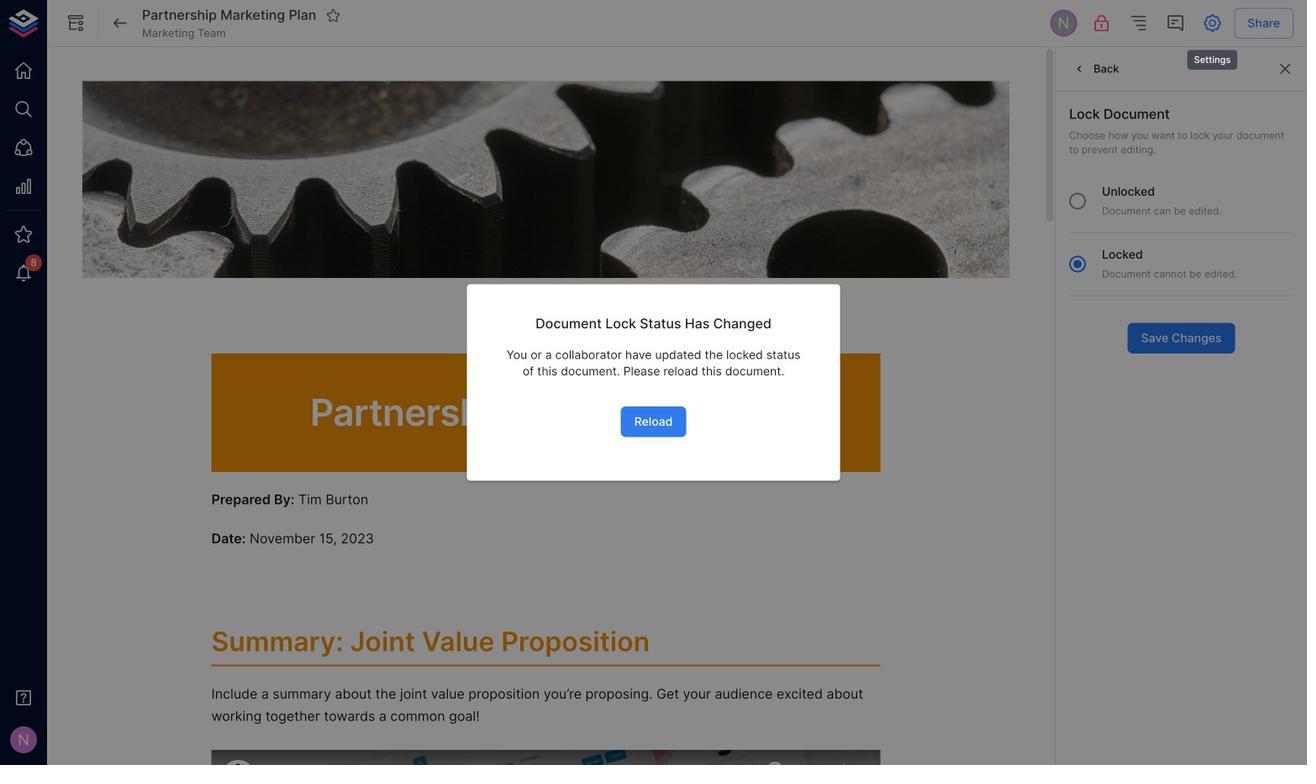 Task type: locate. For each thing, give the bounding box(es) containing it.
dialog
[[467, 284, 840, 481]]

favorite image
[[326, 8, 341, 23]]

this document is locked image
[[1091, 13, 1111, 33]]

option group
[[1060, 184, 1294, 310]]

comments image
[[1165, 13, 1185, 33]]

table of contents image
[[1128, 13, 1148, 33]]

tooltip
[[1186, 38, 1239, 71]]



Task type: describe. For each thing, give the bounding box(es) containing it.
show wiki image
[[66, 13, 86, 33]]

settings image
[[1202, 13, 1222, 33]]

go back image
[[110, 13, 130, 33]]



Task type: vqa. For each thing, say whether or not it's contained in the screenshot.
Table of Contents image
yes



